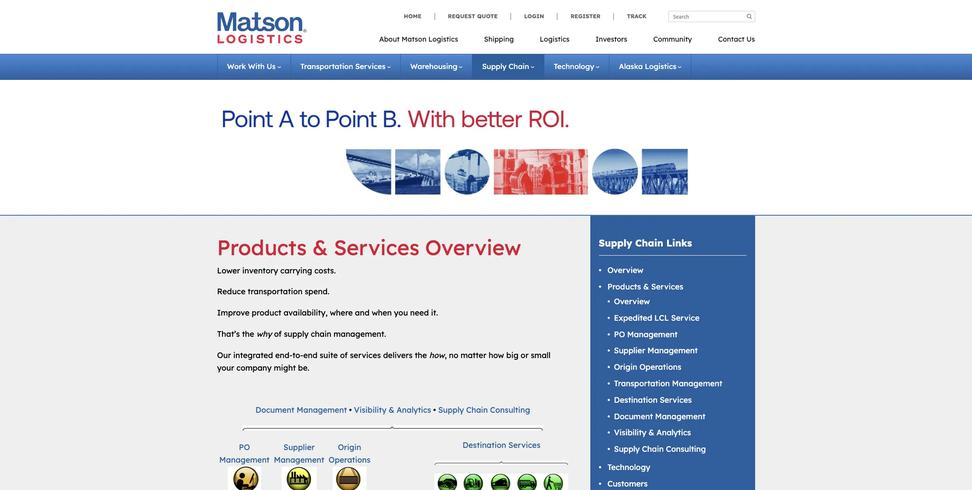 Task type: vqa. For each thing, say whether or not it's contained in the screenshot.
bottommost The Directions
no



Task type: locate. For each thing, give the bounding box(es) containing it.
of right suite
[[340, 350, 348, 360]]

how
[[429, 350, 445, 360], [489, 350, 504, 360]]

supplychain image for origin operations
[[333, 466, 367, 490]]

logistics
[[429, 35, 458, 43], [540, 35, 570, 43], [645, 62, 677, 71]]

supply for supply chain
[[482, 62, 507, 71]]

1 vertical spatial visibility
[[614, 428, 647, 438]]

expedited lcl service link
[[614, 313, 700, 323]]

warehousing
[[411, 62, 458, 71]]

supplier management
[[614, 346, 698, 356], [274, 442, 324, 465]]

1 vertical spatial technology
[[608, 462, 651, 472]]

1 vertical spatial po
[[239, 442, 250, 452]]

contact us
[[719, 35, 755, 43]]

1 vertical spatial consulting
[[666, 444, 706, 454]]

0 horizontal spatial document
[[256, 405, 295, 415]]

1 horizontal spatial technology
[[608, 462, 651, 472]]

visibility & analytics
[[614, 428, 692, 438]]

overview link up expedited
[[614, 296, 650, 306]]

products & services
[[608, 282, 684, 292]]

0 vertical spatial products
[[217, 234, 307, 260]]

po management
[[614, 329, 678, 339], [219, 442, 270, 465]]

destination services
[[614, 395, 692, 405], [463, 440, 541, 450]]

technology down top menu navigation
[[554, 62, 595, 71]]

transportation for transportation services
[[301, 62, 353, 71]]

0 horizontal spatial operations
[[329, 455, 371, 465]]

1 horizontal spatial analytics
[[657, 428, 692, 438]]

customers
[[608, 479, 648, 489]]

transportation management link
[[614, 378, 723, 388]]

supply chain links section
[[580, 216, 766, 490]]

origin operations
[[614, 362, 682, 372], [329, 442, 371, 465]]

with
[[248, 62, 265, 71]]

destination
[[614, 395, 658, 405], [463, 440, 507, 450]]

carrying
[[280, 265, 312, 275]]

overview
[[425, 234, 521, 260], [608, 265, 644, 275], [614, 296, 650, 306]]

operations
[[640, 362, 682, 372], [329, 455, 371, 465]]

1 horizontal spatial po management
[[614, 329, 678, 339]]

1 horizontal spatial products
[[608, 282, 642, 292]]

1 horizontal spatial po
[[614, 329, 625, 339]]

1 horizontal spatial document
[[614, 411, 653, 421]]

logistics link
[[527, 32, 583, 50]]

1 horizontal spatial transportation
[[614, 378, 670, 388]]

0 vertical spatial analytics
[[397, 405, 431, 415]]

improve
[[217, 308, 250, 318]]

0 vertical spatial supplier management
[[614, 346, 698, 356]]

1 vertical spatial the
[[415, 350, 427, 360]]

1 horizontal spatial supplier management
[[614, 346, 698, 356]]

alaska logistics
[[619, 62, 677, 71]]

visibility inside supply chain links section
[[614, 428, 647, 438]]

&
[[313, 234, 328, 260], [644, 282, 649, 292], [389, 405, 395, 415], [649, 428, 655, 438]]

1 vertical spatial supply chain consulting link
[[614, 444, 706, 454]]

products & services overview
[[217, 234, 521, 260]]

origin
[[614, 362, 638, 372], [338, 442, 361, 452]]

expedited
[[614, 313, 653, 323]]

1 vertical spatial supplier management
[[274, 442, 324, 465]]

1 vertical spatial transportation
[[614, 378, 670, 388]]

1 vertical spatial products
[[608, 282, 642, 292]]

0 vertical spatial of
[[274, 329, 282, 339]]

1 horizontal spatial consulting
[[666, 444, 706, 454]]

work with us
[[227, 62, 276, 71]]

1 horizontal spatial document management link
[[614, 411, 706, 421]]

why
[[257, 329, 272, 339]]

1 vertical spatial of
[[340, 350, 348, 360]]

0 vertical spatial overview link
[[608, 265, 644, 275]]

1 horizontal spatial how
[[489, 350, 504, 360]]

home link
[[404, 13, 435, 20]]

0 horizontal spatial po management
[[219, 442, 270, 465]]

of
[[274, 329, 282, 339], [340, 350, 348, 360]]

technology up customers link at the bottom of the page
[[608, 462, 651, 472]]

products up inventory
[[217, 234, 307, 260]]

us right with
[[267, 62, 276, 71]]

0 horizontal spatial origin operations
[[329, 442, 371, 465]]

0 horizontal spatial technology
[[554, 62, 595, 71]]

0 vertical spatial po management
[[614, 329, 678, 339]]

0 vertical spatial supplier
[[614, 346, 646, 356]]

supplychain image for po management
[[228, 466, 261, 490]]

1 vertical spatial visibility & analytics link
[[614, 428, 692, 438]]

1 horizontal spatial origin
[[614, 362, 638, 372]]

& for products & services
[[644, 282, 649, 292]]

when
[[372, 308, 392, 318]]

chain
[[509, 62, 529, 71], [636, 237, 664, 249], [466, 405, 488, 415], [642, 444, 664, 454]]

origin operations inside supply chain links section
[[614, 362, 682, 372]]

1 horizontal spatial supply chain consulting link
[[614, 444, 706, 454]]

the
[[242, 329, 254, 339], [415, 350, 427, 360]]

end-
[[275, 350, 293, 360]]

no
[[449, 350, 459, 360]]

transportation inside supply chain links section
[[614, 378, 670, 388]]

document management link
[[256, 405, 347, 415], [614, 411, 706, 421]]

1 vertical spatial us
[[267, 62, 276, 71]]

management
[[628, 329, 678, 339], [648, 346, 698, 356], [672, 378, 723, 388], [297, 405, 347, 415], [656, 411, 706, 421], [219, 455, 270, 465], [274, 455, 324, 465]]

0 horizontal spatial visibility & analytics link
[[354, 405, 431, 415]]

0 vertical spatial transportation
[[301, 62, 353, 71]]

supply chain consulting link
[[438, 405, 530, 415], [614, 444, 706, 454]]

technology link down top menu navigation
[[554, 62, 600, 71]]

1 vertical spatial destination services
[[463, 440, 541, 450]]

0 vertical spatial origin operations
[[614, 362, 682, 372]]

analytics
[[397, 405, 431, 415], [657, 428, 692, 438]]

2 • from the left
[[434, 405, 436, 415]]

the right delivers
[[415, 350, 427, 360]]

1 horizontal spatial supplier
[[614, 346, 646, 356]]

products for products & services overview
[[217, 234, 307, 260]]

logistics down community link
[[645, 62, 677, 71]]

0 vertical spatial destination services link
[[614, 395, 692, 405]]

0 horizontal spatial supply chain consulting link
[[438, 405, 530, 415]]

0 horizontal spatial destination services
[[463, 440, 541, 450]]

products inside supply chain links section
[[608, 282, 642, 292]]

big
[[507, 350, 519, 360]]

document management link up "visibility & analytics"
[[614, 411, 706, 421]]

0 horizontal spatial how
[[429, 350, 445, 360]]

request quote
[[448, 13, 498, 20]]

spend.
[[305, 287, 330, 297]]

1 horizontal spatial destination services link
[[614, 395, 692, 405]]

supply
[[284, 329, 309, 339]]

0 vertical spatial the
[[242, 329, 254, 339]]

po
[[614, 329, 625, 339], [239, 442, 250, 452]]

0 horizontal spatial of
[[274, 329, 282, 339]]

2 vertical spatial overview
[[614, 296, 650, 306]]

register
[[571, 13, 601, 20]]

0 horizontal spatial visibility
[[354, 405, 387, 415]]

contact
[[719, 35, 745, 43]]

0 vertical spatial operations
[[640, 362, 682, 372]]

1 vertical spatial overview link
[[614, 296, 650, 306]]

0 horizontal spatial destination services link
[[463, 440, 541, 450]]

service
[[672, 313, 700, 323]]

1 vertical spatial overview
[[608, 265, 644, 275]]

overview link up products & services
[[608, 265, 644, 275]]

0 horizontal spatial transportation
[[301, 62, 353, 71]]

supply
[[482, 62, 507, 71], [599, 237, 633, 249], [438, 405, 464, 415], [614, 444, 640, 454]]

how left the 'no' on the bottom left of the page
[[429, 350, 445, 360]]

0 horizontal spatial •
[[349, 405, 352, 415]]

0 vertical spatial visibility & analytics link
[[354, 405, 431, 415]]

your
[[217, 363, 234, 373]]

0 horizontal spatial products
[[217, 234, 307, 260]]

logistics down the login
[[540, 35, 570, 43]]

1 horizontal spatial •
[[434, 405, 436, 415]]

& for products & services overview
[[313, 234, 328, 260]]

might
[[274, 363, 296, 373]]

delivers
[[383, 350, 413, 360]]

1 vertical spatial po management
[[219, 442, 270, 465]]

1 vertical spatial operations
[[329, 455, 371, 465]]

0 vertical spatial technology link
[[554, 62, 600, 71]]

management.
[[334, 329, 386, 339]]

1 vertical spatial destination services link
[[463, 440, 541, 450]]

the left why
[[242, 329, 254, 339]]

0 vertical spatial consulting
[[490, 405, 530, 415]]

0 horizontal spatial the
[[242, 329, 254, 339]]

logistics up warehousing link
[[429, 35, 458, 43]]

supplychain image
[[435, 460, 569, 465], [228, 466, 261, 490], [282, 466, 317, 490], [333, 466, 367, 490], [435, 473, 569, 490]]

0 vertical spatial destination services
[[614, 395, 692, 405]]

0 horizontal spatial analytics
[[397, 405, 431, 415]]

technology link up customers link at the bottom of the page
[[608, 462, 651, 472]]

login
[[525, 13, 544, 20]]

0 horizontal spatial supplier management
[[274, 442, 324, 465]]

po inside supply chain links section
[[614, 329, 625, 339]]

improve product availability, where and when you need it.
[[217, 308, 438, 318]]

po management inside supply chain links section
[[614, 329, 678, 339]]

None search field
[[669, 11, 755, 22]]

1 vertical spatial analytics
[[657, 428, 692, 438]]

consulting
[[490, 405, 530, 415], [666, 444, 706, 454]]

0 vertical spatial us
[[747, 35, 755, 43]]

document
[[256, 405, 295, 415], [614, 411, 653, 421]]

work
[[227, 62, 246, 71]]

document for document management • visibility & analytics • supply chain consulting
[[256, 405, 295, 415]]

origin inside supply chain links section
[[614, 362, 638, 372]]

supply chain links
[[599, 237, 692, 249]]

1 • from the left
[[349, 405, 352, 415]]

1 horizontal spatial visibility
[[614, 428, 647, 438]]

0 horizontal spatial supplier
[[284, 442, 315, 452]]

supply for supply chain links
[[599, 237, 633, 249]]

0 horizontal spatial destination
[[463, 440, 507, 450]]

0 vertical spatial origin
[[614, 362, 638, 372]]

costs.
[[315, 265, 336, 275]]

1 horizontal spatial of
[[340, 350, 348, 360]]

2 how from the left
[[489, 350, 504, 360]]

1 horizontal spatial destination services
[[614, 395, 692, 405]]

document management link down be.
[[256, 405, 347, 415]]

work with us link
[[227, 62, 281, 71]]

1 horizontal spatial us
[[747, 35, 755, 43]]

our integrated end-to-end suite of services delivers the how
[[217, 350, 445, 360]]

how left big
[[489, 350, 504, 360]]

0 vertical spatial destination
[[614, 395, 658, 405]]

small
[[531, 350, 551, 360]]

us right contact
[[747, 35, 755, 43]]

1 horizontal spatial destination
[[614, 395, 658, 405]]

of right why
[[274, 329, 282, 339]]

supplier inside supplier management
[[284, 442, 315, 452]]

1 horizontal spatial operations
[[640, 362, 682, 372]]

0 vertical spatial po
[[614, 329, 625, 339]]

products up expedited
[[608, 282, 642, 292]]

Search search field
[[669, 11, 755, 22]]

supply chain consulting link inside supply chain links section
[[614, 444, 706, 454]]

community
[[654, 35, 692, 43]]

1 horizontal spatial visibility & analytics link
[[614, 428, 692, 438]]

1 vertical spatial technology link
[[608, 462, 651, 472]]

0 horizontal spatial us
[[267, 62, 276, 71]]

technology
[[554, 62, 595, 71], [608, 462, 651, 472]]

1 vertical spatial supplier
[[284, 442, 315, 452]]

us inside top menu navigation
[[747, 35, 755, 43]]

destination inside supply chain links section
[[614, 395, 658, 405]]

document inside supply chain links section
[[614, 411, 653, 421]]

0 horizontal spatial origin
[[338, 442, 361, 452]]



Task type: describe. For each thing, give the bounding box(es) containing it.
supply chain consulting
[[614, 444, 706, 454]]

or
[[521, 350, 529, 360]]

supplier management link
[[614, 346, 698, 356]]

alaska services image
[[223, 89, 750, 204]]

you
[[394, 308, 408, 318]]

reduce transportation spend.
[[217, 287, 330, 297]]

document for document management
[[614, 411, 653, 421]]

community link
[[641, 32, 705, 50]]

register link
[[557, 13, 614, 20]]

suite
[[320, 350, 338, 360]]

supplier management inside supply chain links section
[[614, 346, 698, 356]]

customers link
[[608, 479, 648, 489]]

about matson logistics
[[379, 35, 458, 43]]

shipping link
[[471, 32, 527, 50]]

po management link
[[614, 329, 678, 339]]

availability,
[[284, 308, 328, 318]]

reduce
[[217, 287, 246, 297]]

company
[[237, 363, 272, 373]]

where
[[330, 308, 353, 318]]

lower inventory carrying costs.
[[217, 265, 336, 275]]

top menu navigation
[[379, 32, 755, 50]]

track link
[[614, 13, 647, 20]]

services
[[350, 350, 381, 360]]

matson logistics image
[[217, 12, 307, 43]]

integrated
[[233, 350, 273, 360]]

supplier inside supply chain links section
[[614, 346, 646, 356]]

supplychain image for supplier management
[[282, 466, 317, 490]]

request
[[448, 13, 476, 20]]

0 vertical spatial technology
[[554, 62, 595, 71]]

shipping
[[484, 35, 514, 43]]

quote
[[477, 13, 498, 20]]

0 horizontal spatial document management link
[[256, 405, 347, 415]]

overview link for technology
[[608, 265, 644, 275]]

how inside , no matter how big or small your company might be.
[[489, 350, 504, 360]]

end
[[304, 350, 318, 360]]

overview link for po management
[[614, 296, 650, 306]]

1 horizontal spatial logistics
[[540, 35, 570, 43]]

technology inside supply chain links section
[[608, 462, 651, 472]]

lcl
[[655, 313, 669, 323]]

1 vertical spatial destination
[[463, 440, 507, 450]]

request quote link
[[435, 13, 511, 20]]

destination services inside supply chain links section
[[614, 395, 692, 405]]

products & services link
[[608, 282, 684, 292]]

product
[[252, 308, 282, 318]]

overview for po management
[[614, 296, 650, 306]]

contact us link
[[705, 32, 755, 50]]

matter
[[461, 350, 487, 360]]

transportation
[[248, 287, 303, 297]]

document management
[[614, 411, 706, 421]]

0 horizontal spatial consulting
[[490, 405, 530, 415]]

supply chain
[[482, 62, 529, 71]]

home
[[404, 13, 422, 20]]

0 vertical spatial supply chain consulting link
[[438, 405, 530, 415]]

about matson logistics link
[[379, 32, 471, 50]]

investors link
[[583, 32, 641, 50]]

transportation services
[[301, 62, 386, 71]]

& for visibility & analytics
[[649, 428, 655, 438]]

0 vertical spatial visibility
[[354, 405, 387, 415]]

0 horizontal spatial po
[[239, 442, 250, 452]]

transportation services link
[[301, 62, 391, 71]]

supply chain link
[[482, 62, 535, 71]]

0 horizontal spatial logistics
[[429, 35, 458, 43]]

warehousing link
[[411, 62, 463, 71]]

transportation for transportation management
[[614, 378, 670, 388]]

about
[[379, 35, 400, 43]]

2 horizontal spatial logistics
[[645, 62, 677, 71]]

overview for technology
[[608, 265, 644, 275]]

expedited lcl service
[[614, 313, 700, 323]]

be.
[[298, 363, 310, 373]]

chain for supply chain links
[[636, 237, 664, 249]]

products for products & services
[[608, 282, 642, 292]]

origin operations link
[[614, 362, 682, 372]]

that's
[[217, 329, 240, 339]]

1 horizontal spatial the
[[415, 350, 427, 360]]

1 horizontal spatial technology link
[[608, 462, 651, 472]]

need
[[410, 308, 429, 318]]

supply for supply chain consulting
[[614, 444, 640, 454]]

operations inside supply chain links section
[[640, 362, 682, 372]]

our
[[217, 350, 231, 360]]

, no matter how big or small your company might be.
[[217, 350, 551, 373]]

document management • visibility & analytics • supply chain consulting
[[256, 405, 530, 415]]

links
[[667, 237, 692, 249]]

track
[[627, 13, 647, 20]]

1 how from the left
[[429, 350, 445, 360]]

and
[[355, 308, 370, 318]]

it.
[[431, 308, 438, 318]]

search image
[[747, 13, 752, 19]]

consulting inside supply chain links section
[[666, 444, 706, 454]]

investors
[[596, 35, 628, 43]]

lower
[[217, 265, 240, 275]]

chain
[[311, 329, 332, 339]]

that's the why of supply chain management.
[[217, 329, 386, 339]]

alaska
[[619, 62, 643, 71]]

matson
[[402, 35, 427, 43]]

login link
[[511, 13, 557, 20]]

,
[[445, 350, 447, 360]]

alaska logistics link
[[619, 62, 682, 71]]

1 vertical spatial origin
[[338, 442, 361, 452]]

analytics inside supply chain links section
[[657, 428, 692, 438]]

transportation management
[[614, 378, 723, 388]]

chain for supply chain consulting
[[642, 444, 664, 454]]

chain for supply chain
[[509, 62, 529, 71]]

0 horizontal spatial technology link
[[554, 62, 600, 71]]

0 vertical spatial overview
[[425, 234, 521, 260]]



